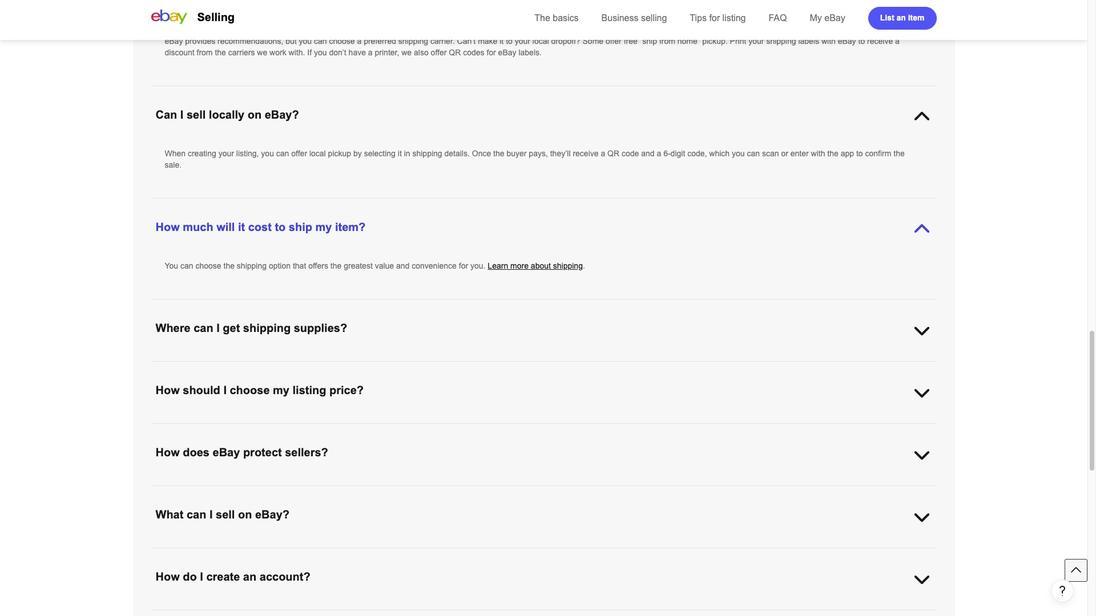 Task type: vqa. For each thing, say whether or not it's contained in the screenshot.


Task type: locate. For each thing, give the bounding box(es) containing it.
sell right can
[[187, 109, 206, 121]]

1 horizontal spatial are
[[677, 363, 688, 372]]

1 supplies from the left
[[265, 363, 294, 372]]

faq link
[[769, 13, 787, 23]]

a left preferred
[[357, 37, 362, 46]]

1 horizontal spatial supplies
[[645, 363, 674, 372]]

0 horizontal spatial .
[[583, 262, 585, 271]]

the inside the ebay provides recommendations, but you can choose a preferred shipping carrier. can't make it to your local dropoff? some offer free "ship from home" pickup. print your shipping labels with ebay to receive a discount from the carriers we work with. if you don't have a printer, we also offer qr codes for ebay labels.
[[215, 48, 226, 57]]

0 horizontal spatial items
[[421, 550, 440, 559]]

when
[[165, 149, 186, 158], [440, 487, 461, 496]]

i right do
[[200, 571, 203, 584]]

from up the account?
[[270, 550, 286, 559]]

my
[[316, 221, 332, 234], [273, 384, 290, 397]]

1 horizontal spatial learn
[[565, 487, 586, 496]]

you
[[299, 37, 312, 46], [314, 48, 327, 57], [261, 149, 274, 158], [732, 149, 745, 158], [296, 363, 309, 372]]

dropoff?
[[552, 37, 581, 46]]

an right for
[[533, 363, 542, 372]]

on for locally
[[248, 109, 262, 121]]

1 vertical spatial we
[[504, 550, 516, 559]]

may
[[311, 363, 326, 372]]

your inside when creating your listing, you can offer local pickup by selecting it in shipping details. once the buyer pays, they'll receive a qr code and a 6-digit code, which you can scan or enter with the app to confirm the sale.
[[219, 149, 234, 158]]

for
[[519, 363, 531, 372]]

1 vertical spatial more
[[588, 487, 606, 496]]

from left closet.
[[442, 550, 458, 559]]

0 horizontal spatial packaging
[[226, 363, 262, 372]]

1 horizontal spatial and
[[642, 149, 655, 158]]

0 vertical spatial receive
[[868, 37, 894, 46]]

1 horizontal spatial choose
[[230, 384, 270, 397]]

closet.
[[478, 550, 501, 559]]

the basics link
[[535, 13, 579, 23]]

receive inside when creating your listing, you can offer local pickup by selecting it in shipping details. once the buyer pays, they'll receive a qr code and a 6-digit code, which you can scan or enter with the app to confirm the sale.
[[573, 149, 599, 158]]

receive
[[868, 37, 894, 46], [573, 149, 599, 158]]

local
[[533, 37, 549, 46], [310, 149, 326, 158]]

value
[[375, 262, 394, 271]]

basics
[[553, 13, 579, 23]]

and right the code
[[642, 149, 655, 158]]

listing,
[[236, 149, 259, 158]]

how do i create an account?
[[156, 571, 311, 584]]

receive down list
[[868, 37, 894, 46]]

can left scan
[[747, 149, 760, 158]]

and right value
[[396, 262, 410, 271]]

when up sale.
[[165, 149, 186, 158]]

listing
[[723, 13, 746, 23], [293, 384, 326, 397]]

more left seller
[[588, 487, 606, 496]]

it right will
[[238, 221, 245, 234]]

on right locally
[[248, 109, 262, 121]]

homemade
[[289, 550, 329, 559]]

2 horizontal spatial it
[[500, 37, 504, 46]]

intellectual
[[691, 550, 728, 559]]

1 vertical spatial about
[[608, 487, 628, 496]]

can
[[314, 37, 327, 46], [276, 149, 289, 158], [747, 149, 760, 158], [181, 262, 193, 271], [194, 322, 213, 335], [181, 363, 193, 372], [260, 487, 273, 496], [187, 509, 206, 522], [181, 550, 193, 559]]

we right closet.
[[504, 550, 516, 559]]

qr
[[449, 48, 461, 57], [608, 149, 620, 158]]

1 vertical spatial an
[[533, 363, 542, 372]]

ebay up discount
[[165, 37, 183, 46]]

you up the if
[[299, 37, 312, 46]]

from
[[660, 37, 676, 46], [197, 48, 213, 57], [470, 363, 486, 372], [270, 550, 286, 559], [442, 550, 458, 559]]

what
[[156, 509, 184, 522]]

2 supplies from the left
[[645, 363, 674, 372]]

i for get
[[217, 322, 220, 335]]

4 how from the top
[[156, 571, 180, 584]]

0 horizontal spatial are
[[320, 487, 331, 496]]

on right infringe
[[680, 550, 688, 559]]

ebay?
[[265, 109, 299, 121], [255, 509, 290, 522]]

a down preferred
[[368, 48, 373, 57]]

2 vertical spatial sell
[[196, 550, 208, 559]]

0 vertical spatial are
[[677, 363, 688, 372]]

how for how should i choose my listing price?
[[156, 384, 180, 397]]

0 vertical spatial it
[[500, 37, 504, 46]]

1 vertical spatial qr
[[608, 149, 620, 158]]

list an item link
[[869, 7, 937, 30]]

choose right 'should' at the bottom of page
[[230, 384, 270, 397]]

0 vertical spatial .
[[583, 262, 585, 271]]

1 vertical spatial are
[[320, 487, 331, 496]]

1 horizontal spatial free
[[624, 37, 638, 46]]

1 horizontal spatial receive
[[868, 37, 894, 46]]

that left things
[[221, 487, 234, 496]]

branded right the buy
[[807, 363, 836, 372]]

can right the listing,
[[276, 149, 289, 158]]

to
[[506, 37, 513, 46], [859, 37, 866, 46], [857, 149, 864, 158], [275, 221, 286, 234], [724, 363, 731, 372], [355, 550, 361, 559]]

0 vertical spatial have
[[349, 48, 366, 57]]

0 vertical spatial free
[[624, 37, 638, 46]]

with right labels
[[822, 37, 836, 46]]

sell for locally
[[187, 109, 206, 121]]

1 vertical spatial any
[[606, 550, 619, 559]]

i
[[180, 109, 184, 121], [217, 322, 220, 335], [224, 384, 227, 397], [210, 509, 213, 522], [200, 571, 203, 584]]

0 horizontal spatial receive
[[573, 149, 599, 158]]

0 horizontal spatial choose
[[196, 262, 221, 271]]

you can choose the shipping option that offers the greatest value and convenience for you. learn more about shipping .
[[165, 262, 585, 271]]

my
[[810, 13, 822, 23]]

qr down can't
[[449, 48, 461, 57]]

branded right "touch," on the bottom
[[614, 363, 643, 372]]

it inside the ebay provides recommendations, but you can choose a preferred shipping carrier. can't make it to your local dropoff? some offer free "ship from home" pickup. print your shipping labels with ebay to receive a discount from the carriers we work with. if you don't have a printer, we also offer qr codes for ebay labels.
[[500, 37, 504, 46]]

the right offers at the top left
[[331, 262, 342, 271]]

0 vertical spatial when
[[165, 149, 186, 158]]

listing down may
[[293, 384, 326, 397]]

items right unused
[[421, 550, 440, 559]]

0 horizontal spatial when
[[165, 149, 186, 158]]

can up do
[[181, 550, 193, 559]]

1 horizontal spatial branded
[[807, 363, 836, 372]]

ebay
[[825, 13, 846, 23], [165, 37, 183, 46], [838, 37, 857, 46], [498, 48, 517, 57], [593, 363, 611, 372], [786, 363, 805, 372], [213, 447, 240, 459]]

an down anything,
[[243, 571, 257, 584]]

1 vertical spatial have
[[357, 363, 374, 372]]

of
[[347, 487, 354, 496]]

1 vertical spatial learn
[[565, 487, 586, 496]]

about
[[531, 262, 551, 271], [608, 487, 628, 496]]

that
[[293, 262, 306, 271], [221, 487, 234, 496], [304, 487, 318, 496], [565, 550, 579, 559]]

0 horizontal spatial supplies
[[265, 363, 294, 372]]

how for how does ebay protect sellers?
[[156, 447, 180, 459]]

ebay? for can i sell locally on ebay?
[[265, 109, 299, 121]]

or right scan
[[782, 149, 789, 158]]

or right 'laws,'
[[642, 550, 649, 559]]

0 vertical spatial an
[[897, 13, 906, 22]]

business selling
[[602, 13, 667, 23]]

when inside when creating your listing, you can offer local pickup by selecting it in shipping details. once the buyer pays, they'll receive a qr code and a 6-digit code, which you can scan or enter with the app to confirm the sale.
[[165, 149, 186, 158]]

2 horizontal spatial choose
[[329, 37, 355, 46]]

0 vertical spatial offer
[[606, 37, 622, 46]]

local inside when creating your listing, you can offer local pickup by selecting it in shipping details. once the buyer pays, they'll receive a qr code and a 6-digit code, which you can scan or enter with the app to confirm the sale.
[[310, 149, 326, 158]]

i right 'should' at the bottom of page
[[224, 384, 227, 397]]

0 vertical spatial and
[[642, 149, 655, 158]]

have right the don't
[[349, 48, 366, 57]]

selling
[[642, 13, 667, 23]]

your right print
[[749, 37, 765, 46]]

for
[[710, 13, 720, 23], [487, 48, 496, 57], [459, 262, 468, 271]]

can inside the ebay provides recommendations, but you can choose a preferred shipping carrier. can't make it to your local dropoff? some offer free "ship from home" pickup. print your shipping labels with ebay to receive a discount from the carriers we work with. if you don't have a printer, we also offer qr codes for ebay labels.
[[314, 37, 327, 46]]

ebay right "touch," on the bottom
[[593, 363, 611, 372]]

1 vertical spatial get
[[417, 363, 428, 372]]

with inside when creating your listing, you can offer local pickup by selecting it in shipping details. once the buyer pays, they'll receive a qr code and a 6-digit code, which you can scan or enter with the app to confirm the sale.
[[811, 149, 826, 158]]

tips for listing
[[690, 13, 746, 23]]

you can sell almost anything, from homemade goods to used or unused items from your closet. we restrict items that violate any laws, or infringe on intellectual property.
[[165, 550, 762, 559]]

1 vertical spatial and
[[396, 262, 410, 271]]

are left 'available'
[[677, 363, 688, 372]]

i down understand at the left bottom of the page
[[210, 509, 213, 522]]

1 horizontal spatial offer
[[431, 48, 447, 57]]

we up what
[[165, 487, 177, 496]]

can i sell locally on ebay?
[[156, 109, 299, 121]]

how left 'should' at the bottom of page
[[156, 384, 180, 397]]

should
[[183, 384, 220, 397]]

3 how from the top
[[156, 447, 180, 459]]

any
[[211, 363, 224, 372], [606, 550, 619, 559]]

free left "ship
[[624, 37, 638, 46]]

qr left the code
[[608, 149, 620, 158]]

0 vertical spatial ebay?
[[265, 109, 299, 121]]

for left the you.
[[459, 262, 468, 271]]

0 vertical spatial on
[[248, 109, 262, 121]]

print
[[730, 37, 747, 46]]

your
[[515, 37, 531, 46], [749, 37, 765, 46], [219, 149, 234, 158], [356, 487, 371, 496], [526, 487, 542, 496], [461, 550, 476, 559]]

from right boxes
[[470, 363, 486, 372]]

branded
[[614, 363, 643, 372], [807, 363, 836, 372]]

you right which
[[732, 149, 745, 158]]

1 horizontal spatial an
[[533, 363, 542, 372]]

for right tips
[[710, 13, 720, 23]]

local inside the ebay provides recommendations, but you can choose a preferred shipping carrier. can't make it to your local dropoff? some offer free "ship from home" pickup. print your shipping labels with ebay to receive a discount from the carriers we work with. if you don't have a printer, we also offer qr codes for ebay labels.
[[533, 37, 549, 46]]

i for choose
[[224, 384, 227, 397]]

or right 'home' at the bottom of the page
[[408, 363, 415, 372]]

1 branded from the left
[[614, 363, 643, 372]]

have right do,
[[507, 487, 524, 496]]

0 vertical spatial we
[[165, 487, 177, 496]]

2 vertical spatial offer
[[291, 149, 307, 158]]

0 vertical spatial listing
[[723, 13, 746, 23]]

0 horizontal spatial offer
[[291, 149, 307, 158]]

0 vertical spatial you
[[165, 262, 178, 271]]

2 you from the top
[[165, 363, 178, 372]]

seller
[[631, 487, 650, 496]]

sellers?
[[285, 447, 328, 459]]

ebay right my
[[825, 13, 846, 23]]

work
[[270, 48, 287, 57]]

ebay right the buy
[[786, 363, 805, 372]]

you
[[165, 262, 178, 271], [165, 363, 178, 372], [165, 550, 178, 559]]

choose up the don't
[[329, 37, 355, 46]]

0 horizontal spatial for
[[459, 262, 468, 271]]

with
[[822, 37, 836, 46], [811, 149, 826, 158]]

0 vertical spatial qr
[[449, 48, 461, 57]]

0 vertical spatial my
[[316, 221, 332, 234]]

1 you from the top
[[165, 262, 178, 271]]

1 how from the top
[[156, 221, 180, 234]]

2 how from the top
[[156, 384, 180, 397]]

0 vertical spatial local
[[533, 37, 549, 46]]

0 horizontal spatial about
[[531, 262, 551, 271]]

1 vertical spatial receive
[[573, 149, 599, 158]]

create
[[206, 571, 240, 584]]

0 vertical spatial with
[[822, 37, 836, 46]]

2 vertical spatial you
[[165, 550, 178, 559]]

1 vertical spatial local
[[310, 149, 326, 158]]

0 vertical spatial for
[[710, 13, 720, 23]]

1 horizontal spatial qr
[[608, 149, 620, 158]]

item
[[909, 13, 925, 22]]

the
[[535, 13, 551, 23]]

for inside the ebay provides recommendations, but you can choose a preferred shipping carrier. can't make it to your local dropoff? some offer free "ship from home" pickup. print your shipping labels with ebay to receive a discount from the carriers we work with. if you don't have a printer, we also offer qr codes for ebay labels.
[[487, 48, 496, 57]]

how left does
[[156, 447, 180, 459]]

with right enter
[[811, 149, 826, 158]]

we
[[165, 487, 177, 496], [504, 550, 516, 559]]

learn right the you.
[[488, 262, 509, 271]]

the down will
[[224, 262, 235, 271]]

0 horizontal spatial free
[[430, 363, 444, 372]]

ebay down my ebay
[[838, 37, 857, 46]]

2 horizontal spatial for
[[710, 13, 720, 23]]

any right use
[[211, 363, 224, 372]]

0 vertical spatial about
[[531, 262, 551, 271]]

are
[[677, 363, 688, 372], [320, 487, 331, 496]]

but
[[286, 37, 297, 46]]

when left they
[[440, 487, 461, 496]]

sell down understand at the left bottom of the page
[[216, 509, 235, 522]]

pays,
[[529, 149, 548, 158]]

sell left almost
[[196, 550, 208, 559]]

learn right back.
[[565, 487, 586, 496]]

recommendations,
[[218, 37, 284, 46]]

if
[[307, 48, 312, 57]]

much
[[183, 221, 213, 234]]

1 vertical spatial my
[[273, 384, 290, 397]]

it left in
[[398, 149, 402, 158]]

we left also
[[402, 48, 412, 57]]

offer left pickup
[[291, 149, 307, 158]]

provides
[[185, 37, 215, 46]]

offer inside when creating your listing, you can offer local pickup by selecting it in shipping details. once the buyer pays, they'll receive a qr code and a 6-digit code, which you can scan or enter with the app to confirm the sale.
[[291, 149, 307, 158]]

you right the listing,
[[261, 149, 274, 158]]

it right make
[[500, 37, 504, 46]]

get
[[223, 322, 240, 335], [417, 363, 428, 372]]

choose down the much
[[196, 262, 221, 271]]

items right 'restrict'
[[544, 550, 563, 559]]

0 vertical spatial sell
[[187, 109, 206, 121]]

any left 'laws,'
[[606, 550, 619, 559]]

how
[[156, 221, 180, 234], [156, 384, 180, 397], [156, 447, 180, 459], [156, 571, 180, 584]]

1 vertical spatial for
[[487, 48, 496, 57]]

are left out
[[320, 487, 331, 496]]

property.
[[731, 550, 762, 559]]

creating
[[188, 149, 216, 158]]

1 vertical spatial listing
[[293, 384, 326, 397]]

or right used
[[383, 550, 390, 559]]

1 horizontal spatial for
[[487, 48, 496, 57]]

1 horizontal spatial packaging
[[839, 363, 875, 372]]

1 vertical spatial when
[[440, 487, 461, 496]]

the right once
[[494, 149, 505, 158]]

ship
[[289, 221, 312, 234]]

ebay? right locally
[[265, 109, 299, 121]]

supplies left 'available'
[[645, 363, 674, 372]]

how left do
[[156, 571, 180, 584]]

0 vertical spatial any
[[211, 363, 224, 372]]

2 horizontal spatial an
[[897, 13, 906, 22]]

you right the if
[[314, 48, 327, 57]]

a left 6-
[[657, 149, 662, 158]]

2 vertical spatial .
[[687, 487, 689, 496]]

on for sell
[[238, 509, 252, 522]]

code,
[[688, 149, 707, 158]]

on
[[248, 109, 262, 121], [238, 509, 252, 522], [680, 550, 688, 559]]

app
[[841, 149, 855, 158]]

supplies up 'how should i choose my listing price?'
[[265, 363, 294, 372]]

0 horizontal spatial qr
[[449, 48, 461, 57]]

2 packaging from the left
[[839, 363, 875, 372]]

for down make
[[487, 48, 496, 57]]

ebay? down happen
[[255, 509, 290, 522]]

codes
[[463, 48, 485, 57]]

local left pickup
[[310, 149, 326, 158]]

have
[[349, 48, 366, 57], [357, 363, 374, 372], [507, 487, 524, 496]]

protect
[[243, 447, 282, 459]]

can right but
[[314, 37, 327, 46]]

1 vertical spatial on
[[238, 509, 252, 522]]

choose inside the ebay provides recommendations, but you can choose a preferred shipping carrier. can't make it to your local dropoff? some offer free "ship from home" pickup. print your shipping labels with ebay to receive a discount from the carriers we work with. if you don't have a printer, we also offer qr codes for ebay labels.
[[329, 37, 355, 46]]

touch,
[[569, 363, 591, 372]]

we left work
[[257, 48, 267, 57]]

help, opens dialogs image
[[1057, 586, 1069, 598]]

0 horizontal spatial local
[[310, 149, 326, 158]]



Task type: describe. For each thing, give the bounding box(es) containing it.
ebay right does
[[213, 447, 240, 459]]

a right as
[[411, 487, 415, 496]]

use
[[196, 363, 209, 372]]

from down 'provides'
[[197, 48, 213, 57]]

once
[[472, 149, 491, 158]]

can right 'where'
[[194, 322, 213, 335]]

your right of
[[356, 487, 371, 496]]

scan
[[763, 149, 779, 158]]

2 vertical spatial for
[[459, 262, 468, 271]]

you for where
[[165, 363, 178, 372]]

also
[[414, 48, 429, 57]]

receive inside the ebay provides recommendations, but you can choose a preferred shipping carrier. can't make it to your local dropoff? some offer free "ship from home" pickup. print your shipping labels with ebay to receive a discount from the carriers we work with. if you don't have a printer, we also offer qr codes for ebay labels.
[[868, 37, 894, 46]]

1 packaging from the left
[[226, 363, 262, 372]]

1 vertical spatial offer
[[431, 48, 447, 57]]

do
[[183, 571, 197, 584]]

carriers
[[228, 48, 255, 57]]

pickup.
[[703, 37, 728, 46]]

sell for almost
[[196, 550, 208, 559]]

1 horizontal spatial when
[[440, 487, 461, 496]]

how much will it cost to ship my item?
[[156, 221, 366, 234]]

carrier.
[[431, 37, 455, 46]]

1 items from the left
[[421, 550, 440, 559]]

1 vertical spatial free
[[430, 363, 444, 372]]

added
[[545, 363, 567, 372]]

qr inside when creating your listing, you can offer local pickup by selecting it in shipping details. once the buyer pays, they'll receive a qr code and a 6-digit code, which you can scan or enter with the app to confirm the sale.
[[608, 149, 620, 158]]

the left app
[[828, 149, 839, 158]]

2 horizontal spatial offer
[[606, 37, 622, 46]]

things
[[237, 487, 258, 496]]

laws,
[[621, 550, 640, 559]]

qr inside the ebay provides recommendations, but you can choose a preferred shipping carrier. can't make it to your local dropoff? some offer free "ship from home" pickup. print your shipping labels with ebay to receive a discount from the carriers we work with. if you don't have a printer, we also offer qr codes for ebay labels.
[[449, 48, 461, 57]]

2 vertical spatial it
[[238, 221, 245, 234]]

tips
[[690, 13, 707, 23]]

how does ebay protect sellers?
[[156, 447, 328, 459]]

business selling link
[[602, 13, 667, 23]]

they'll
[[551, 149, 571, 158]]

0 horizontal spatial and
[[396, 262, 410, 271]]

selling
[[197, 11, 235, 23]]

ebay left labels.
[[498, 48, 517, 57]]

we understand that things can happen that are out of your control as a seller. when they do, we have your back. learn more about seller protection .
[[165, 487, 689, 496]]

how should i choose my listing price?
[[156, 384, 364, 397]]

protection
[[652, 487, 687, 496]]

in
[[404, 149, 410, 158]]

1 vertical spatial choose
[[196, 262, 221, 271]]

home
[[385, 363, 405, 372]]

some
[[583, 37, 604, 46]]

1 horizontal spatial we
[[402, 48, 412, 57]]

it inside when creating your listing, you can offer local pickup by selecting it in shipping details. once the buyer pays, they'll receive a qr code and a 6-digit code, which you can scan or enter with the app to confirm the sale.
[[398, 149, 402, 158]]

as
[[400, 487, 408, 496]]

0 vertical spatial learn
[[488, 262, 509, 271]]

shipping inside when creating your listing, you can offer local pickup by selecting it in shipping details. once the buyer pays, they'll receive a qr code and a 6-digit code, which you can scan or enter with the app to confirm the sale.
[[413, 149, 443, 158]]

0 horizontal spatial listing
[[293, 384, 326, 397]]

1 horizontal spatial .
[[687, 487, 689, 496]]

0 horizontal spatial we
[[165, 487, 177, 496]]

free inside the ebay provides recommendations, but you can choose a preferred shipping carrier. can't make it to your local dropoff? some offer free "ship from home" pickup. print your shipping labels with ebay to receive a discount from the carriers we work with. if you don't have a printer, we also offer qr codes for ebay labels.
[[624, 37, 638, 46]]

selecting
[[364, 149, 396, 158]]

and inside when creating your listing, you can offer local pickup by selecting it in shipping details. once the buyer pays, they'll receive a qr code and a 6-digit code, which you can scan or enter with the app to confirm the sale.
[[642, 149, 655, 158]]

don't
[[329, 48, 347, 57]]

1 vertical spatial .
[[875, 363, 877, 372]]

greatest
[[344, 262, 373, 271]]

buyer
[[507, 149, 527, 158]]

locally
[[209, 109, 245, 121]]

i right can
[[180, 109, 184, 121]]

digit
[[671, 149, 686, 158]]

violate
[[581, 550, 604, 559]]

a down list an item link at the top right
[[896, 37, 900, 46]]

pickup
[[328, 149, 351, 158]]

buy
[[770, 363, 784, 372]]

ebay provides recommendations, but you can choose a preferred shipping carrier. can't make it to your local dropoff? some offer free "ship from home" pickup. print your shipping labels with ebay to receive a discount from the carriers we work with. if you don't have a printer, we also offer qr codes for ebay labels.
[[165, 37, 900, 57]]

2 horizontal spatial we
[[494, 487, 504, 496]]

where can i get shipping supplies?
[[156, 322, 347, 335]]

the right confirm
[[894, 149, 905, 158]]

can
[[156, 109, 177, 121]]

back.
[[544, 487, 563, 496]]

can down the much
[[181, 262, 193, 271]]

preferred
[[364, 37, 396, 46]]

ebay? for what can i sell on ebay?
[[255, 509, 290, 522]]

1 horizontal spatial my
[[316, 221, 332, 234]]

you for how
[[165, 262, 178, 271]]

0 horizontal spatial more
[[511, 262, 529, 271]]

0 horizontal spatial any
[[211, 363, 224, 372]]

list an item
[[881, 13, 925, 22]]

which
[[710, 149, 730, 158]]

make
[[478, 37, 498, 46]]

can down understand at the left bottom of the page
[[187, 509, 206, 522]]

with.
[[289, 48, 305, 57]]

already
[[329, 363, 355, 372]]

labels
[[799, 37, 820, 46]]

1 horizontal spatial listing
[[723, 13, 746, 23]]

list
[[881, 13, 895, 22]]

1 horizontal spatial get
[[417, 363, 428, 372]]

2 vertical spatial an
[[243, 571, 257, 584]]

enter
[[791, 149, 809, 158]]

home"
[[678, 37, 701, 46]]

to inside when creating your listing, you can offer local pickup by selecting it in shipping details. once the buyer pays, they'll receive a qr code and a 6-digit code, which you can scan or enter with the app to confirm the sale.
[[857, 149, 864, 158]]

cost
[[248, 221, 272, 234]]

buy ebay branded packaging link
[[770, 363, 875, 372]]

that left offers at the top left
[[293, 262, 306, 271]]

that right happen
[[304, 487, 318, 496]]

you.
[[471, 262, 486, 271]]

1 horizontal spatial more
[[588, 487, 606, 496]]

2 branded from the left
[[807, 363, 836, 372]]

have inside the ebay provides recommendations, but you can choose a preferred shipping carrier. can't make it to your local dropoff? some offer free "ship from home" pickup. print your shipping labels with ebay to receive a discount from the carriers we work with. if you don't have a printer, we also offer qr codes for ebay labels.
[[349, 48, 366, 57]]

your up labels.
[[515, 37, 531, 46]]

1 horizontal spatial any
[[606, 550, 619, 559]]

they
[[463, 487, 479, 496]]

1 horizontal spatial about
[[608, 487, 628, 496]]

how for how do i create an account?
[[156, 571, 180, 584]]

at
[[377, 363, 383, 372]]

0 horizontal spatial we
[[257, 48, 267, 57]]

offers
[[309, 262, 328, 271]]

can left use
[[181, 363, 193, 372]]

control
[[374, 487, 398, 496]]

your left closet.
[[461, 550, 476, 559]]

that left 'violate'
[[565, 550, 579, 559]]

can right things
[[260, 487, 273, 496]]

2 vertical spatial on
[[680, 550, 688, 559]]

how for how much will it cost to ship my item?
[[156, 221, 180, 234]]

option
[[269, 262, 291, 271]]

sale.
[[165, 161, 182, 170]]

account?
[[260, 571, 311, 584]]

my ebay
[[810, 13, 846, 23]]

item?
[[335, 221, 366, 234]]

from right "ship
[[660, 37, 676, 46]]

or inside when creating your listing, you can offer local pickup by selecting it in shipping details. once the buyer pays, they'll receive a qr code and a 6-digit code, which you can scan or enter with the app to confirm the sale.
[[782, 149, 789, 158]]

a left the code
[[601, 149, 606, 158]]

you left may
[[296, 363, 309, 372]]

2 items from the left
[[544, 550, 563, 559]]

0 horizontal spatial my
[[273, 384, 290, 397]]

with inside the ebay provides recommendations, but you can choose a preferred shipping carrier. can't make it to your local dropoff? some offer free "ship from home" pickup. print your shipping labels with ebay to receive a discount from the carriers we work with. if you don't have a printer, we also offer qr codes for ebay labels.
[[822, 37, 836, 46]]

"ship
[[640, 37, 658, 46]]

discount
[[165, 48, 195, 57]]

code
[[622, 149, 639, 158]]

printer,
[[375, 48, 400, 57]]

labels.
[[519, 48, 542, 57]]

3 you from the top
[[165, 550, 178, 559]]

out
[[334, 487, 345, 496]]

i for sell
[[210, 509, 213, 522]]

your left back.
[[526, 487, 542, 496]]

convenience
[[412, 262, 457, 271]]

0 vertical spatial get
[[223, 322, 240, 335]]

purchase.
[[733, 363, 768, 372]]

learn more about shipping link
[[488, 262, 583, 271]]

supplies?
[[294, 322, 347, 335]]

i for create
[[200, 571, 203, 584]]

learn more about seller protection link
[[565, 487, 687, 496]]

seller.
[[417, 487, 438, 496]]

2 vertical spatial have
[[507, 487, 524, 496]]

1 horizontal spatial we
[[504, 550, 516, 559]]

1 vertical spatial sell
[[216, 509, 235, 522]]

price?
[[330, 384, 364, 397]]

will
[[217, 221, 235, 234]]

the basics
[[535, 13, 579, 23]]

used
[[364, 550, 381, 559]]



